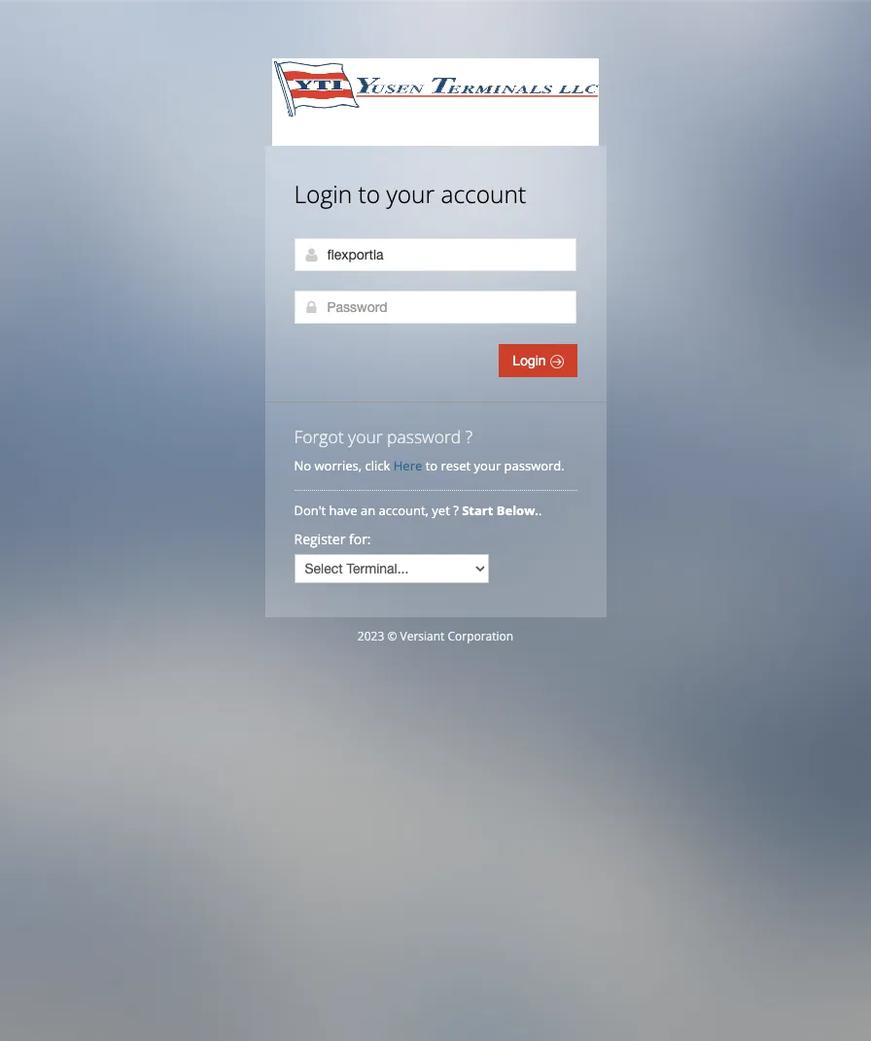 Task type: describe. For each thing, give the bounding box(es) containing it.
start
[[462, 502, 493, 519]]

yet
[[432, 502, 450, 519]]

.
[[539, 502, 542, 519]]

login for login to your account
[[294, 178, 352, 210]]

register for:
[[294, 530, 371, 549]]

Username text field
[[294, 238, 576, 271]]

register
[[294, 530, 346, 549]]

2 vertical spatial your
[[474, 457, 501, 475]]

? inside the forgot your password ? no worries, click here to reset your password.
[[466, 425, 473, 448]]

login to your account
[[294, 178, 526, 210]]

account,
[[379, 502, 429, 519]]

here link
[[394, 457, 422, 475]]

0 vertical spatial to
[[358, 178, 380, 210]]

no
[[294, 457, 311, 475]]

Password password field
[[294, 291, 576, 324]]

lock image
[[304, 300, 319, 315]]

login button
[[499, 344, 577, 377]]

2023
[[358, 628, 384, 645]]



Task type: vqa. For each thing, say whether or not it's contained in the screenshot.
Below.
yes



Task type: locate. For each thing, give the bounding box(es) containing it.
? up reset
[[466, 425, 473, 448]]

your
[[387, 178, 435, 210], [348, 425, 383, 448], [474, 457, 501, 475]]

to right here link
[[426, 457, 438, 475]]

1 vertical spatial ?
[[453, 502, 459, 519]]

0 vertical spatial your
[[387, 178, 435, 210]]

1 horizontal spatial login
[[513, 353, 550, 369]]

don't have an account, yet ? start below. .
[[294, 502, 545, 519]]

©
[[387, 628, 397, 645]]

worries,
[[315, 457, 362, 475]]

1 horizontal spatial your
[[387, 178, 435, 210]]

0 horizontal spatial your
[[348, 425, 383, 448]]

don't
[[294, 502, 326, 519]]

1 vertical spatial your
[[348, 425, 383, 448]]

corporation
[[448, 628, 514, 645]]

?
[[466, 425, 473, 448], [453, 502, 459, 519]]

0 vertical spatial ?
[[466, 425, 473, 448]]

an
[[361, 502, 376, 519]]

login inside login button
[[513, 353, 550, 369]]

1 horizontal spatial ?
[[466, 425, 473, 448]]

user image
[[304, 247, 319, 263]]

? right the "yet"
[[453, 502, 459, 519]]

1 vertical spatial login
[[513, 353, 550, 369]]

2 horizontal spatial your
[[474, 457, 501, 475]]

for:
[[349, 530, 371, 549]]

0 vertical spatial login
[[294, 178, 352, 210]]

1 horizontal spatial to
[[426, 457, 438, 475]]

login
[[294, 178, 352, 210], [513, 353, 550, 369]]

2023 © versiant corporation
[[358, 628, 514, 645]]

your up username text field
[[387, 178, 435, 210]]

0 horizontal spatial login
[[294, 178, 352, 210]]

to inside the forgot your password ? no worries, click here to reset your password.
[[426, 457, 438, 475]]

account
[[441, 178, 526, 210]]

to up username text field
[[358, 178, 380, 210]]

password
[[387, 425, 461, 448]]

forgot
[[294, 425, 344, 448]]

here
[[394, 457, 422, 475]]

forgot your password ? no worries, click here to reset your password.
[[294, 425, 565, 475]]

swapright image
[[550, 355, 564, 369]]

your up 'click' at left top
[[348, 425, 383, 448]]

have
[[329, 502, 357, 519]]

login for login
[[513, 353, 550, 369]]

your right reset
[[474, 457, 501, 475]]

reset
[[441, 457, 471, 475]]

0 horizontal spatial ?
[[453, 502, 459, 519]]

password.
[[504, 457, 565, 475]]

1 vertical spatial to
[[426, 457, 438, 475]]

to
[[358, 178, 380, 210], [426, 457, 438, 475]]

click
[[365, 457, 390, 475]]

below.
[[497, 502, 539, 519]]

0 horizontal spatial to
[[358, 178, 380, 210]]

versiant
[[400, 628, 445, 645]]



